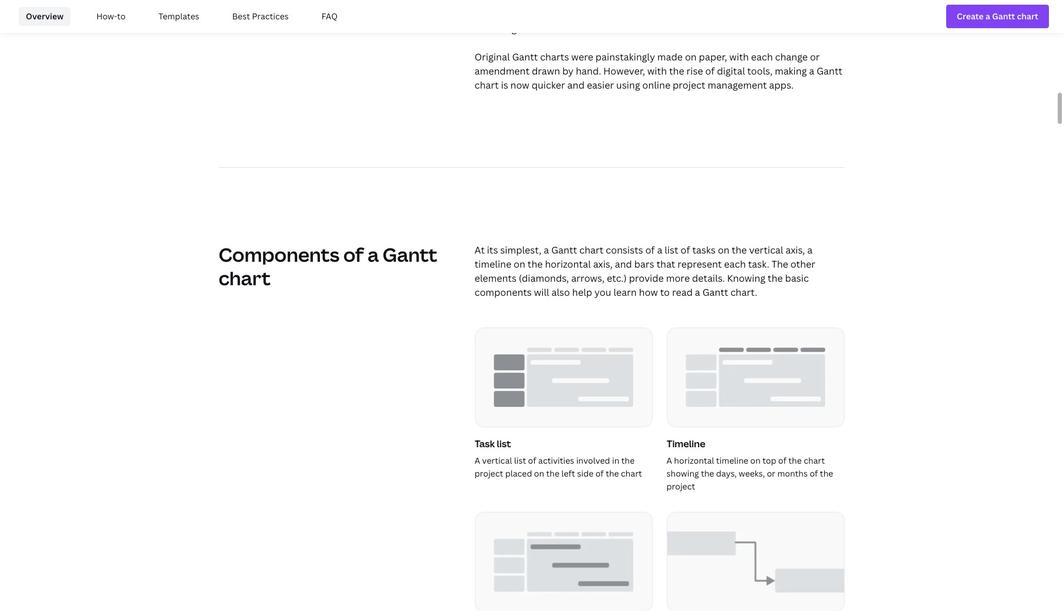 Task type: locate. For each thing, give the bounding box(es) containing it.
on up weeks,
[[750, 455, 761, 466]]

1 horizontal spatial horizontal
[[674, 455, 714, 466]]

with up digital
[[729, 50, 749, 63]]

change
[[775, 50, 808, 63]]

timeline a horizontal timeline on top of the chart showing the days, weeks, or months of the project
[[667, 438, 833, 492]]

0 horizontal spatial with
[[647, 64, 667, 77]]

original gantt charts were painstakingly made on paper, with each change or amendment drawn by hand. however, with the rise of digital tools, making a gantt chart is now quicker and easier using online project management apps.
[[475, 50, 842, 91]]

project
[[673, 78, 705, 91], [475, 468, 503, 479], [667, 481, 695, 492]]

1 vertical spatial each
[[724, 258, 746, 270]]

timeline image
[[667, 328, 844, 427]]

axis,
[[786, 243, 805, 256], [593, 258, 613, 270]]

a inside task list a vertical list of activities involved in the project placed on the left side of the chart
[[475, 455, 480, 466]]

vertical inside at its simplest, a gantt chart consists of a list of tasks on the vertical axis, a timeline on the horizontal axis, and bars that represent each task. the other elements (diamonds, arrows, etc.) provide more details. knowing the basic components will also help you learn how to read a gantt chart.
[[749, 243, 783, 256]]

on right tasks
[[718, 243, 730, 256]]

timeline inside at its simplest, a gantt chart consists of a list of tasks on the vertical axis, a timeline on the horizontal axis, and bars that represent each task. the other elements (diamonds, arrows, etc.) provide more details. knowing the basic components will also help you learn how to read a gantt chart.
[[475, 258, 511, 270]]

on inside "timeline a horizontal timeline on top of the chart showing the days, weeks, or months of the project"
[[750, 455, 761, 466]]

quicker
[[532, 78, 565, 91]]

project inside the original gantt charts were painstakingly made on paper, with each change or amendment drawn by hand. however, with the rise of digital tools, making a gantt chart is now quicker and easier using online project management apps.
[[673, 78, 705, 91]]

2 vertical spatial list
[[514, 455, 526, 466]]

how-
[[96, 10, 117, 22]]

each up the tools,
[[751, 50, 773, 63]]

involved
[[576, 455, 610, 466]]

1 vertical spatial horizontal
[[674, 455, 714, 466]]

to inside at its simplest, a gantt chart consists of a list of tasks on the vertical axis, a timeline on the horizontal axis, and bars that represent each task. the other elements (diamonds, arrows, etc.) provide more details. knowing the basic components will also help you learn how to read a gantt chart.
[[660, 286, 670, 299]]

of inside the original gantt charts were painstakingly made on paper, with each change or amendment drawn by hand. however, with the rise of digital tools, making a gantt chart is now quicker and easier using online project management apps.
[[705, 64, 715, 77]]

also
[[552, 286, 570, 299]]

horizontal up "showing"
[[674, 455, 714, 466]]

the right in
[[621, 455, 635, 466]]

list up placed
[[514, 455, 526, 466]]

a up "showing"
[[667, 455, 672, 466]]

of inside components of a gantt chart
[[343, 242, 364, 267]]

by
[[562, 64, 574, 77]]

on up 'rise'
[[685, 50, 697, 63]]

represent
[[678, 258, 722, 270]]

1 horizontal spatial or
[[810, 50, 820, 63]]

1 vertical spatial vertical
[[482, 455, 512, 466]]

details.
[[692, 272, 725, 285]]

drawn
[[532, 64, 560, 77]]

1 a from the left
[[475, 455, 480, 466]]

the down in
[[606, 468, 619, 479]]

faq link
[[315, 7, 345, 26]]

axis, up 'other'
[[786, 243, 805, 256]]

to left templates
[[117, 10, 126, 22]]

1 horizontal spatial axis,
[[786, 243, 805, 256]]

list
[[665, 243, 678, 256], [497, 438, 511, 451], [514, 455, 526, 466]]

with
[[729, 50, 749, 63], [647, 64, 667, 77]]

1 vertical spatial to
[[660, 286, 670, 299]]

that
[[657, 258, 675, 270]]

0 vertical spatial list
[[665, 243, 678, 256]]

1 horizontal spatial a
[[667, 455, 672, 466]]

vertical down the task
[[482, 455, 512, 466]]

0 horizontal spatial to
[[117, 10, 126, 22]]

list inside at its simplest, a gantt chart consists of a list of tasks on the vertical axis, a timeline on the horizontal axis, and bars that represent each task. the other elements (diamonds, arrows, etc.) provide more details. knowing the basic components will also help you learn how to read a gantt chart.
[[665, 243, 678, 256]]

project down 'rise'
[[673, 78, 705, 91]]

1 vertical spatial and
[[615, 258, 632, 270]]

0 horizontal spatial vertical
[[482, 455, 512, 466]]

timeline down its
[[475, 258, 511, 270]]

1 vertical spatial project
[[475, 468, 503, 479]]

placed
[[505, 468, 532, 479]]

a
[[475, 455, 480, 466], [667, 455, 672, 466]]

2 horizontal spatial list
[[665, 243, 678, 256]]

the
[[669, 64, 684, 77], [732, 243, 747, 256], [528, 258, 543, 270], [768, 272, 783, 285], [621, 455, 635, 466], [789, 455, 802, 466], [546, 468, 560, 479], [606, 468, 619, 479], [701, 468, 714, 479], [820, 468, 833, 479]]

best practices button
[[220, 2, 300, 31]]

axis, up etc.)
[[593, 258, 613, 270]]

1 horizontal spatial list
[[514, 455, 526, 466]]

painstakingly
[[596, 50, 655, 63]]

page section links element
[[0, 0, 1063, 33]]

2 a from the left
[[667, 455, 672, 466]]

how-to
[[96, 10, 126, 22]]

a
[[809, 64, 814, 77], [368, 242, 379, 267], [544, 243, 549, 256], [657, 243, 662, 256], [807, 243, 813, 256], [695, 286, 700, 299]]

0 vertical spatial timeline
[[475, 258, 511, 270]]

making
[[775, 64, 807, 77]]

and
[[567, 78, 585, 91], [615, 258, 632, 270]]

simplest,
[[500, 243, 542, 256]]

more
[[666, 272, 690, 285]]

a down the task
[[475, 455, 480, 466]]

1 horizontal spatial each
[[751, 50, 773, 63]]

0 horizontal spatial horizontal
[[545, 258, 591, 270]]

0 vertical spatial or
[[810, 50, 820, 63]]

vertical
[[749, 243, 783, 256], [482, 455, 512, 466]]

1 horizontal spatial to
[[660, 286, 670, 299]]

and down consists on the right of page
[[615, 258, 632, 270]]

1 vertical spatial or
[[767, 468, 776, 479]]

rise
[[687, 64, 703, 77]]

chart
[[475, 78, 499, 91], [579, 243, 604, 256], [219, 265, 271, 290], [804, 455, 825, 466], [621, 468, 642, 479]]

on right placed
[[534, 468, 544, 479]]

a inside the original gantt charts were painstakingly made on paper, with each change or amendment drawn by hand. however, with the rise of digital tools, making a gantt chart is now quicker and easier using online project management apps.
[[809, 64, 814, 77]]

of
[[705, 64, 715, 77], [343, 242, 364, 267], [645, 243, 655, 256], [681, 243, 690, 256], [528, 455, 536, 466], [778, 455, 787, 466], [596, 468, 604, 479], [810, 468, 818, 479]]

0 horizontal spatial timeline
[[475, 258, 511, 270]]

timeline
[[475, 258, 511, 270], [716, 455, 748, 466]]

overview
[[26, 10, 63, 22]]

knowing
[[727, 272, 765, 285]]

chart inside the original gantt charts were painstakingly made on paper, with each change or amendment drawn by hand. however, with the rise of digital tools, making a gantt chart is now quicker and easier using online project management apps.
[[475, 78, 499, 91]]

0 horizontal spatial a
[[475, 455, 480, 466]]

and down by
[[567, 78, 585, 91]]

apps.
[[769, 78, 794, 91]]

management
[[708, 78, 767, 91]]

with up online on the top
[[647, 64, 667, 77]]

1 horizontal spatial timeline
[[716, 455, 748, 466]]

original
[[475, 50, 510, 63]]

project inside "timeline a horizontal timeline on top of the chart showing the days, weeks, or months of the project"
[[667, 481, 695, 492]]

to
[[117, 10, 126, 22], [660, 286, 670, 299]]

best practices
[[232, 10, 289, 22]]

the down made
[[669, 64, 684, 77]]

task list image
[[475, 328, 652, 427]]

read
[[672, 286, 693, 299]]

0 vertical spatial horizontal
[[545, 258, 591, 270]]

at its simplest, a gantt chart consists of a list of tasks on the vertical axis, a timeline on the horizontal axis, and bars that represent each task. the other elements (diamonds, arrows, etc.) provide more details. knowing the basic components will also help you learn how to read a gantt chart.
[[475, 243, 815, 299]]

1 vertical spatial timeline
[[716, 455, 748, 466]]

gantt
[[512, 50, 538, 63], [817, 64, 842, 77], [383, 242, 437, 267], [551, 243, 577, 256], [703, 286, 728, 299]]

horizontal
[[545, 258, 591, 270], [674, 455, 714, 466]]

1 vertical spatial axis,
[[593, 258, 613, 270]]

each up knowing
[[724, 258, 746, 270]]

or inside the original gantt charts were painstakingly made on paper, with each change or amendment drawn by hand. however, with the rise of digital tools, making a gantt chart is now quicker and easier using online project management apps.
[[810, 50, 820, 63]]

timeline up days, on the right bottom
[[716, 455, 748, 466]]

0 vertical spatial and
[[567, 78, 585, 91]]

chart inside at its simplest, a gantt chart consists of a list of tasks on the vertical axis, a timeline on the horizontal axis, and bars that represent each task. the other elements (diamonds, arrows, etc.) provide more details. knowing the basic components will also help you learn how to read a gantt chart.
[[579, 243, 604, 256]]

components
[[475, 286, 532, 299]]

or down top
[[767, 468, 776, 479]]

project down the task
[[475, 468, 503, 479]]

a inside components of a gantt chart
[[368, 242, 379, 267]]

other
[[791, 258, 815, 270]]

2 vertical spatial project
[[667, 481, 695, 492]]

tasks
[[692, 243, 716, 256]]

vertical up task.
[[749, 243, 783, 256]]

arrows image
[[667, 513, 844, 611]]

provide
[[629, 272, 664, 285]]

or right change at right top
[[810, 50, 820, 63]]

the
[[772, 258, 788, 270]]

0 vertical spatial each
[[751, 50, 773, 63]]

templates button
[[147, 2, 211, 31]]

0 vertical spatial to
[[117, 10, 126, 22]]

overview link
[[19, 7, 71, 26]]

0 horizontal spatial each
[[724, 258, 746, 270]]

timeline inside "timeline a horizontal timeline on top of the chart showing the days, weeks, or months of the project"
[[716, 455, 748, 466]]

you
[[595, 286, 611, 299]]

0 vertical spatial vertical
[[749, 243, 783, 256]]

paper,
[[699, 50, 727, 63]]

1 horizontal spatial vertical
[[749, 243, 783, 256]]

the up '(diamonds,'
[[528, 258, 543, 270]]

to right "how"
[[660, 286, 670, 299]]

list up that
[[665, 243, 678, 256]]

project inside task list a vertical list of activities involved in the project placed on the left side of the chart
[[475, 468, 503, 479]]

0 vertical spatial project
[[673, 78, 705, 91]]

project down "showing"
[[667, 481, 695, 492]]

list right the task
[[497, 438, 511, 451]]

horizontal up the arrows,
[[545, 258, 591, 270]]

on
[[685, 50, 697, 63], [718, 243, 730, 256], [514, 258, 525, 270], [750, 455, 761, 466], [534, 468, 544, 479]]

1 vertical spatial list
[[497, 438, 511, 451]]

tools,
[[747, 64, 773, 77]]

timeline
[[667, 438, 705, 451]]

on inside task list a vertical list of activities involved in the project placed on the left side of the chart
[[534, 468, 544, 479]]

1 horizontal spatial with
[[729, 50, 749, 63]]

or
[[810, 50, 820, 63], [767, 468, 776, 479]]

0 horizontal spatial and
[[567, 78, 585, 91]]

0 horizontal spatial or
[[767, 468, 776, 479]]

1 horizontal spatial and
[[615, 258, 632, 270]]

each
[[751, 50, 773, 63], [724, 258, 746, 270]]

using
[[616, 78, 640, 91]]

bars
[[634, 258, 654, 270]]

the down the at top right
[[768, 272, 783, 285]]



Task type: vqa. For each thing, say whether or not it's contained in the screenshot.
its
yes



Task type: describe. For each thing, give the bounding box(es) containing it.
faq
[[322, 10, 338, 22]]

top
[[763, 455, 776, 466]]

1 vertical spatial with
[[647, 64, 667, 77]]

the up knowing
[[732, 243, 747, 256]]

digital
[[717, 64, 745, 77]]

on inside the original gantt charts were painstakingly made on paper, with each change or amendment drawn by hand. however, with the rise of digital tools, making a gantt chart is now quicker and easier using online project management apps.
[[685, 50, 697, 63]]

task
[[475, 438, 495, 451]]

basic
[[785, 272, 809, 285]]

consists
[[606, 243, 643, 256]]

showing
[[667, 468, 699, 479]]

templates
[[158, 10, 199, 22]]

were
[[571, 50, 593, 63]]

horizontal inside at its simplest, a gantt chart consists of a list of tasks on the vertical axis, a timeline on the horizontal axis, and bars that represent each task. the other elements (diamonds, arrows, etc.) provide more details. knowing the basic components will also help you learn how to read a gantt chart.
[[545, 258, 591, 270]]

templates link
[[151, 7, 206, 26]]

easier
[[587, 78, 614, 91]]

at
[[475, 243, 485, 256]]

online
[[642, 78, 671, 91]]

task list a vertical list of activities involved in the project placed on the left side of the chart
[[475, 438, 642, 479]]

charts
[[540, 50, 569, 63]]

help
[[572, 286, 592, 299]]

or inside "timeline a horizontal timeline on top of the chart showing the days, weeks, or months of the project"
[[767, 468, 776, 479]]

now
[[510, 78, 529, 91]]

how-to link
[[89, 7, 133, 26]]

0 vertical spatial axis,
[[786, 243, 805, 256]]

each inside the original gantt charts were painstakingly made on paper, with each change or amendment drawn by hand. however, with the rise of digital tools, making a gantt chart is now quicker and easier using online project management apps.
[[751, 50, 773, 63]]

the left days, on the right bottom
[[701, 468, 714, 479]]

chart.
[[731, 286, 757, 299]]

task.
[[748, 258, 769, 270]]

hand.
[[576, 64, 601, 77]]

the inside the original gantt charts were painstakingly made on paper, with each change or amendment drawn by hand. however, with the rise of digital tools, making a gantt chart is now quicker and easier using online project management apps.
[[669, 64, 684, 77]]

is
[[501, 78, 508, 91]]

components
[[219, 242, 340, 267]]

faq button
[[310, 2, 349, 31]]

components of a gantt chart
[[219, 242, 437, 290]]

however,
[[603, 64, 645, 77]]

best practices link
[[225, 7, 296, 26]]

gantt inside components of a gantt chart
[[383, 242, 437, 267]]

etc.)
[[607, 272, 627, 285]]

chart inside components of a gantt chart
[[219, 265, 271, 290]]

best
[[232, 10, 250, 22]]

chart inside task list a vertical list of activities involved in the project placed on the left side of the chart
[[621, 468, 642, 479]]

side
[[577, 468, 594, 479]]

horizontal inside "timeline a horizontal timeline on top of the chart showing the days, weeks, or months of the project"
[[674, 455, 714, 466]]

practices
[[252, 10, 289, 22]]

chart inside "timeline a horizontal timeline on top of the chart showing the days, weeks, or months of the project"
[[804, 455, 825, 466]]

each inside at its simplest, a gantt chart consists of a list of tasks on the vertical axis, a timeline on the horizontal axis, and bars that represent each task. the other elements (diamonds, arrows, etc.) provide more details. knowing the basic components will also help you learn how to read a gantt chart.
[[724, 258, 746, 270]]

days,
[[716, 468, 737, 479]]

on down "simplest," at top
[[514, 258, 525, 270]]

bars image
[[475, 513, 652, 611]]

made
[[657, 50, 683, 63]]

0 horizontal spatial axis,
[[593, 258, 613, 270]]

in
[[612, 455, 619, 466]]

a inside "timeline a horizontal timeline on top of the chart showing the days, weeks, or months of the project"
[[667, 455, 672, 466]]

the right months
[[820, 468, 833, 479]]

left
[[561, 468, 575, 479]]

the up months
[[789, 455, 802, 466]]

0 horizontal spatial list
[[497, 438, 511, 451]]

overview button
[[14, 2, 75, 31]]

its
[[487, 243, 498, 256]]

the down activities
[[546, 468, 560, 479]]

learn
[[614, 286, 637, 299]]

activities
[[538, 455, 574, 466]]

and inside the original gantt charts were painstakingly made on paper, with each change or amendment drawn by hand. however, with the rise of digital tools, making a gantt chart is now quicker and easier using online project management apps.
[[567, 78, 585, 91]]

how-to button
[[85, 2, 137, 31]]

arrows,
[[571, 272, 605, 285]]

0 vertical spatial with
[[729, 50, 749, 63]]

elements
[[475, 272, 517, 285]]

to inside "link"
[[117, 10, 126, 22]]

and inside at its simplest, a gantt chart consists of a list of tasks on the vertical axis, a timeline on the horizontal axis, and bars that represent each task. the other elements (diamonds, arrows, etc.) provide more details. knowing the basic components will also help you learn how to read a gantt chart.
[[615, 258, 632, 270]]

months
[[777, 468, 808, 479]]

weeks,
[[739, 468, 765, 479]]

amendment
[[475, 64, 530, 77]]

vertical inside task list a vertical list of activities involved in the project placed on the left side of the chart
[[482, 455, 512, 466]]

how
[[639, 286, 658, 299]]

will
[[534, 286, 549, 299]]

(diamonds,
[[519, 272, 569, 285]]



